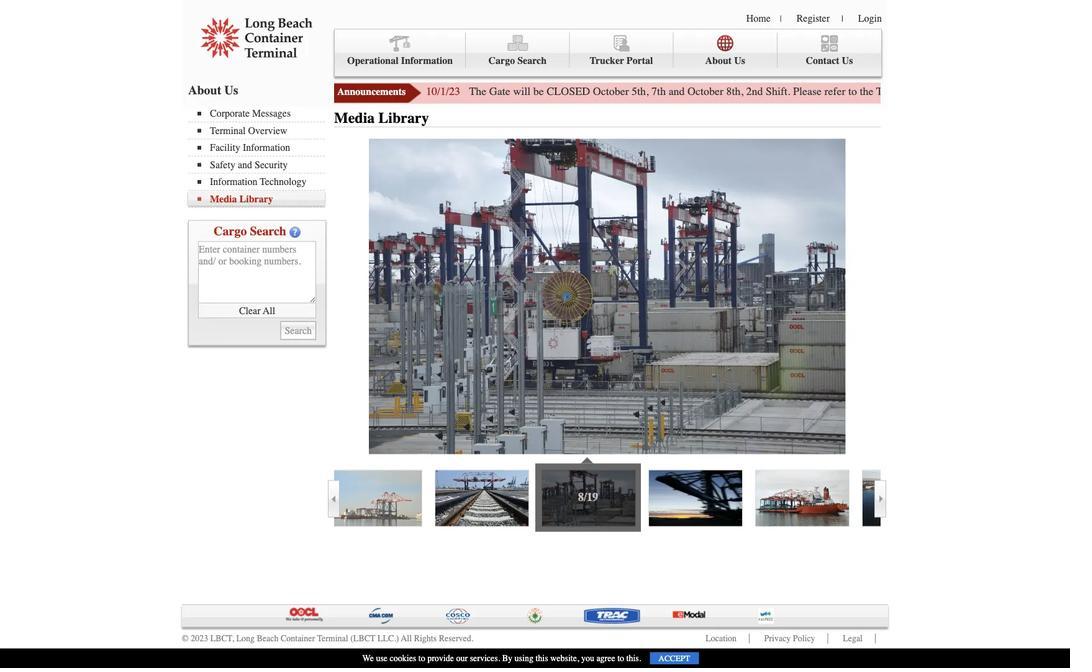Task type: locate. For each thing, give the bounding box(es) containing it.
cargo search up will on the top left of page
[[489, 55, 547, 66]]

0 horizontal spatial terminal
[[210, 125, 246, 136]]

0 horizontal spatial media
[[210, 193, 237, 205]]

0 vertical spatial search
[[518, 55, 547, 66]]

1 vertical spatial search
[[250, 224, 286, 238]]

messages
[[252, 108, 291, 119]]

cargo down media library link
[[214, 224, 247, 238]]

1 horizontal spatial search
[[518, 55, 547, 66]]

accept button
[[650, 653, 699, 665]]

1 vertical spatial all
[[401, 634, 412, 644]]

about
[[706, 55, 732, 66], [188, 83, 221, 97]]

1 vertical spatial media
[[210, 193, 237, 205]]

about us up corporate
[[188, 83, 238, 97]]

0 horizontal spatial to
[[419, 654, 425, 664]]

long
[[236, 634, 255, 644]]

library
[[379, 110, 429, 127], [240, 193, 273, 205]]

and right safety in the top left of the page
[[238, 159, 252, 171]]

beach
[[257, 634, 279, 644]]

gate right truck
[[906, 85, 927, 98]]

0 horizontal spatial october
[[593, 85, 629, 98]]

terminal down corporate
[[210, 125, 246, 136]]

| right the home link
[[780, 14, 782, 24]]

shift.
[[766, 85, 791, 98]]

1 horizontal spatial |
[[842, 14, 844, 24]]

all
[[263, 305, 275, 316], [401, 634, 412, 644]]

october left 5th,
[[593, 85, 629, 98]]

provide
[[428, 654, 454, 664]]

0 vertical spatial cargo
[[489, 55, 515, 66]]

7th
[[652, 85, 666, 98]]

information down safety in the top left of the page
[[210, 176, 258, 188]]

search
[[518, 55, 547, 66], [250, 224, 286, 238]]

0 vertical spatial about
[[706, 55, 732, 66]]

0 horizontal spatial gate
[[489, 85, 511, 98]]

about up 8th, on the top right
[[706, 55, 732, 66]]

1 horizontal spatial cargo search
[[489, 55, 547, 66]]

information
[[401, 55, 453, 66], [243, 142, 290, 153], [210, 176, 258, 188]]

2 vertical spatial information
[[210, 176, 258, 188]]

facility
[[210, 142, 240, 153]]

all inside button
[[263, 305, 275, 316]]

about us up 8th, on the top right
[[706, 55, 746, 66]]

be
[[534, 85, 544, 98]]

0 horizontal spatial library
[[240, 193, 273, 205]]

gate right the
[[489, 85, 511, 98]]

| left the login at the right top of page
[[842, 14, 844, 24]]

search down media library link
[[250, 224, 286, 238]]

0 horizontal spatial |
[[780, 14, 782, 24]]

we use cookies to provide our services. by using this website, you agree to this.
[[363, 654, 641, 664]]

gate
[[489, 85, 511, 98], [906, 85, 927, 98]]

page
[[981, 85, 1002, 98]]

0 horizontal spatial menu bar
[[188, 107, 331, 208]]

truck
[[877, 85, 903, 98]]

0 vertical spatial menu bar
[[334, 29, 882, 77]]

will
[[513, 85, 531, 98]]

1 gate from the left
[[489, 85, 511, 98]]

0 vertical spatial library
[[379, 110, 429, 127]]

to left this.
[[618, 654, 625, 664]]

us
[[735, 55, 746, 66], [842, 55, 853, 66], [225, 83, 238, 97]]

1 vertical spatial cargo
[[214, 224, 247, 238]]

1 horizontal spatial media
[[334, 110, 375, 127]]

0 vertical spatial all
[[263, 305, 275, 316]]

|
[[780, 14, 782, 24], [842, 14, 844, 24]]

menu bar
[[334, 29, 882, 77], [188, 107, 331, 208]]

use
[[376, 654, 388, 664]]

0 vertical spatial cargo search
[[489, 55, 547, 66]]

to left provide
[[419, 654, 425, 664]]

0 vertical spatial media
[[334, 110, 375, 127]]

1 vertical spatial cargo search
[[214, 224, 286, 238]]

facility information link
[[198, 142, 325, 153]]

gate
[[1054, 85, 1071, 98]]

0 horizontal spatial about us
[[188, 83, 238, 97]]

us up 8th, on the top right
[[735, 55, 746, 66]]

1 horizontal spatial and
[[669, 85, 685, 98]]

0 vertical spatial terminal
[[210, 125, 246, 136]]

1 horizontal spatial october
[[688, 85, 724, 98]]

None submit
[[281, 322, 316, 340]]

(lbct
[[351, 634, 376, 644]]

0 horizontal spatial all
[[263, 305, 275, 316]]

media down safety in the top left of the page
[[210, 193, 237, 205]]

please
[[794, 85, 822, 98]]

media
[[334, 110, 375, 127], [210, 193, 237, 205]]

2 horizontal spatial to
[[849, 85, 858, 98]]

terminal
[[210, 125, 246, 136], [317, 634, 348, 644]]

the
[[469, 85, 487, 98]]

all right clear
[[263, 305, 275, 316]]

library down announcements on the left
[[379, 110, 429, 127]]

library down information technology link
[[240, 193, 273, 205]]

operational
[[347, 55, 399, 66]]

accept
[[659, 654, 691, 664]]

1 horizontal spatial about
[[706, 55, 732, 66]]

rights
[[414, 634, 437, 644]]

privacy policy
[[765, 634, 816, 644]]

trucker portal
[[590, 55, 653, 66]]

terminal left (lbct
[[317, 634, 348, 644]]

security
[[255, 159, 288, 171]]

1 horizontal spatial us
[[735, 55, 746, 66]]

1 vertical spatial information
[[243, 142, 290, 153]]

and right the 7th
[[669, 85, 685, 98]]

menu bar containing corporate messages
[[188, 107, 331, 208]]

library inside corporate messages terminal overview facility information safety and security information technology media library
[[240, 193, 273, 205]]

announcements
[[337, 86, 406, 98]]

cargo search
[[489, 55, 547, 66], [214, 224, 286, 238]]

1 horizontal spatial cargo
[[489, 55, 515, 66]]

us right "contact" at the top of the page
[[842, 55, 853, 66]]

trucker portal link
[[570, 33, 674, 68]]

us up corporate
[[225, 83, 238, 97]]

to left 'the'
[[849, 85, 858, 98]]

us for the about us link
[[735, 55, 746, 66]]

© 2023 lbct, long beach container terminal (lbct llc.) all rights reserved.
[[182, 634, 474, 644]]

2 horizontal spatial us
[[842, 55, 853, 66]]

media down announcements on the left
[[334, 110, 375, 127]]

october left 8th, on the top right
[[688, 85, 724, 98]]

2023
[[191, 634, 208, 644]]

cargo
[[489, 55, 515, 66], [214, 224, 247, 238]]

1 horizontal spatial gate
[[906, 85, 927, 98]]

1 vertical spatial and
[[238, 159, 252, 171]]

menu bar containing operational information
[[334, 29, 882, 77]]

cargo search inside menu bar
[[489, 55, 547, 66]]

1 vertical spatial about
[[188, 83, 221, 97]]

cargo up will on the top left of page
[[489, 55, 515, 66]]

corporate messages link
[[198, 108, 325, 119]]

cargo search down media library link
[[214, 224, 286, 238]]

about up corporate
[[188, 83, 221, 97]]

all right "llc.)"
[[401, 634, 412, 644]]

media inside corporate messages terminal overview facility information safety and security information technology media library
[[210, 193, 237, 205]]

web
[[960, 85, 978, 98]]

login link
[[859, 12, 882, 24]]

1 vertical spatial library
[[240, 193, 273, 205]]

safety
[[210, 159, 235, 171]]

contact
[[806, 55, 840, 66]]

we
[[363, 654, 374, 664]]

0 horizontal spatial and
[[238, 159, 252, 171]]

0 vertical spatial about us
[[706, 55, 746, 66]]

0 horizontal spatial about
[[188, 83, 221, 97]]

to
[[849, 85, 858, 98], [419, 654, 425, 664], [618, 654, 625, 664]]

privacy
[[765, 634, 791, 644]]

0 horizontal spatial us
[[225, 83, 238, 97]]

our
[[456, 654, 468, 664]]

information down overview
[[243, 142, 290, 153]]

2 october from the left
[[688, 85, 724, 98]]

this.
[[627, 654, 641, 664]]

1 horizontal spatial menu bar
[[334, 29, 882, 77]]

1 horizontal spatial terminal
[[317, 634, 348, 644]]

search up be
[[518, 55, 547, 66]]

1 vertical spatial menu bar
[[188, 107, 331, 208]]

1 horizontal spatial about us
[[706, 55, 746, 66]]

october
[[593, 85, 629, 98], [688, 85, 724, 98]]

1 vertical spatial terminal
[[317, 634, 348, 644]]

information up 10/1/23
[[401, 55, 453, 66]]



Task type: vqa. For each thing, say whether or not it's contained in the screenshot.
the 'will'
yes



Task type: describe. For each thing, give the bounding box(es) containing it.
Enter container numbers and/ or booking numbers.  text field
[[198, 241, 316, 304]]

media library
[[334, 110, 429, 127]]

home link
[[747, 12, 771, 24]]

refer
[[825, 85, 846, 98]]

login
[[859, 12, 882, 24]]

you
[[582, 654, 595, 664]]

services.
[[470, 654, 500, 664]]

container
[[281, 634, 315, 644]]

llc.)
[[378, 634, 399, 644]]

0 vertical spatial and
[[669, 85, 685, 98]]

policy
[[793, 634, 816, 644]]

0 vertical spatial information
[[401, 55, 453, 66]]

by
[[503, 654, 513, 664]]

closed
[[547, 85, 590, 98]]

1 | from the left
[[780, 14, 782, 24]]

8th,
[[727, 85, 744, 98]]

1 horizontal spatial all
[[401, 634, 412, 644]]

media library link
[[198, 193, 325, 205]]

and inside corporate messages terminal overview facility information safety and security information technology media library
[[238, 159, 252, 171]]

for
[[1005, 85, 1018, 98]]

about inside menu bar
[[706, 55, 732, 66]]

privacy policy link
[[765, 634, 816, 644]]

home
[[747, 12, 771, 24]]

this
[[536, 654, 548, 664]]

2 gate from the left
[[906, 85, 927, 98]]

2nd
[[747, 85, 763, 98]]

cargo inside cargo search link
[[489, 55, 515, 66]]

10/1/23 the gate will be closed october 5th, 7th and october 8th, 2nd shift. please refer to the truck gate hours web page for further gate
[[426, 85, 1071, 98]]

agree
[[597, 654, 616, 664]]

corporate messages terminal overview facility information safety and security information technology media library
[[210, 108, 307, 205]]

location link
[[706, 634, 737, 644]]

the
[[860, 85, 874, 98]]

operational information
[[347, 55, 453, 66]]

hours
[[930, 85, 957, 98]]

clear all
[[239, 305, 275, 316]]

terminal inside corporate messages terminal overview facility information safety and security information technology media library
[[210, 125, 246, 136]]

©
[[182, 634, 189, 644]]

location
[[706, 634, 737, 644]]

0 horizontal spatial cargo search
[[214, 224, 286, 238]]

legal
[[843, 634, 863, 644]]

operational information link
[[335, 33, 466, 68]]

reserved.
[[439, 634, 474, 644]]

cargo search link
[[466, 33, 570, 68]]

terminal overview link
[[198, 125, 325, 136]]

1 horizontal spatial to
[[618, 654, 625, 664]]

register link
[[797, 12, 830, 24]]

overview
[[248, 125, 287, 136]]

0 horizontal spatial cargo
[[214, 224, 247, 238]]

clear all button
[[198, 304, 316, 318]]

about us inside the about us link
[[706, 55, 746, 66]]

about us link
[[674, 33, 778, 68]]

10/1/23
[[426, 85, 460, 98]]

5th,
[[632, 85, 649, 98]]

1 horizontal spatial library
[[379, 110, 429, 127]]

safety and security link
[[198, 159, 325, 171]]

contact us
[[806, 55, 853, 66]]

contact us link
[[778, 33, 882, 68]]

cookies
[[390, 654, 417, 664]]

1 vertical spatial about us
[[188, 83, 238, 97]]

register
[[797, 12, 830, 24]]

lbct,
[[210, 634, 234, 644]]

information technology link
[[198, 176, 325, 188]]

us for contact us link
[[842, 55, 853, 66]]

further
[[1021, 85, 1051, 98]]

trucker
[[590, 55, 624, 66]]

technology
[[260, 176, 307, 188]]

0 horizontal spatial search
[[250, 224, 286, 238]]

clear
[[239, 305, 261, 316]]

corporate
[[210, 108, 250, 119]]

1 october from the left
[[593, 85, 629, 98]]

legal link
[[843, 634, 863, 644]]

website,
[[551, 654, 579, 664]]

portal
[[627, 55, 653, 66]]

2 | from the left
[[842, 14, 844, 24]]

8/19
[[578, 491, 598, 504]]

using
[[515, 654, 534, 664]]



